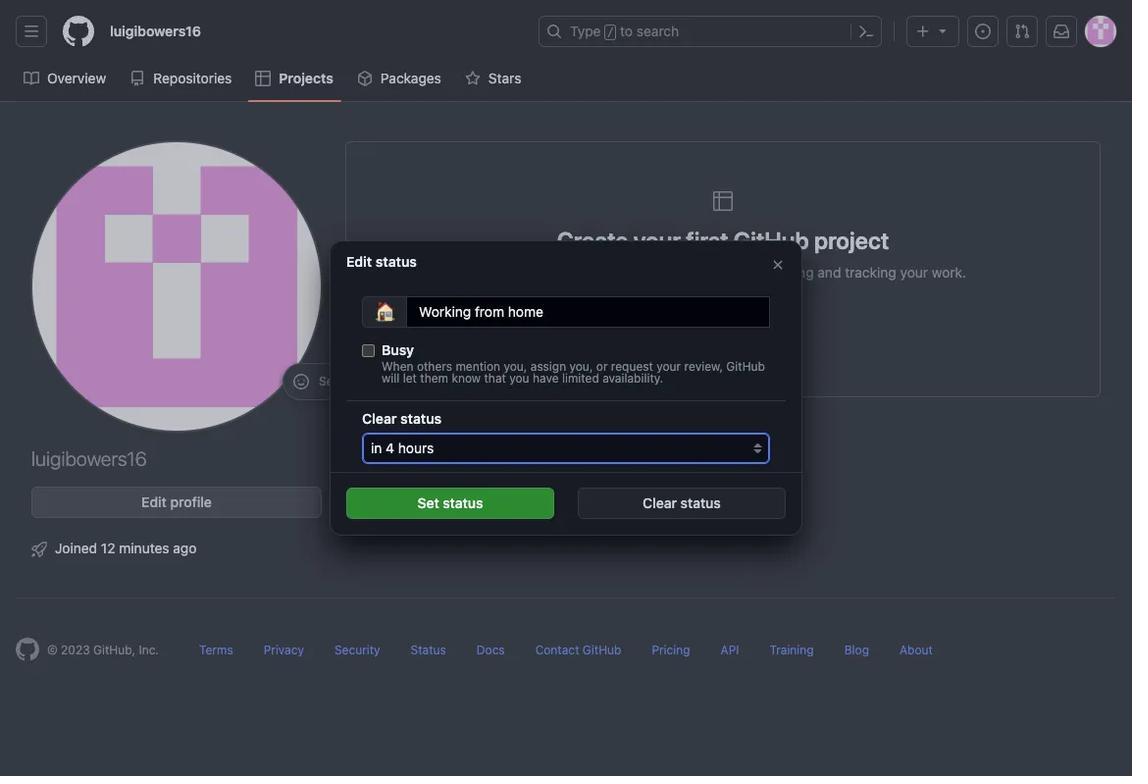 Task type: locate. For each thing, give the bounding box(es) containing it.
you, left have at the left of page
[[504, 359, 527, 374]]

and
[[818, 264, 842, 281]]

github up close image
[[734, 227, 809, 254]]

1 vertical spatial set status
[[418, 495, 483, 511]]

your left review,
[[657, 359, 681, 374]]

©
[[47, 643, 58, 658]]

1 horizontal spatial clear status
[[643, 495, 721, 511]]

are
[[535, 264, 555, 281]]

rocket image
[[31, 542, 47, 557]]

1 vertical spatial edit
[[141, 494, 167, 510]]

luigibowers16 up repo icon
[[110, 23, 201, 39]]

you,
[[504, 359, 527, 374], [570, 359, 593, 374]]

edit inside button
[[141, 494, 167, 510]]

api link
[[721, 643, 739, 658]]

homepage image left ©
[[16, 638, 39, 661]]

2 you, from the left
[[570, 359, 593, 374]]

What's your current status? text field
[[406, 296, 770, 328]]

1 vertical spatial your
[[900, 264, 928, 281]]

status
[[376, 253, 417, 270], [341, 374, 377, 389], [401, 410, 442, 427], [443, 495, 483, 511], [681, 495, 721, 511]]

set inside edit status dialog
[[418, 495, 439, 511]]

0 horizontal spatial project
[[717, 315, 762, 332]]

edit up 🏠 dropdown button
[[346, 253, 372, 270]]

profile
[[170, 494, 212, 510]]

homepage image up overview at the top of the page
[[63, 16, 94, 47]]

contact github link
[[536, 643, 622, 658]]

homepage image
[[63, 16, 94, 47], [16, 638, 39, 661]]

request
[[611, 359, 653, 374]]

12
[[101, 540, 115, 556]]

1 vertical spatial set
[[418, 495, 439, 511]]

create your first github project projects are a customizable, flexible tool for planning and tracking your work.
[[480, 227, 967, 281]]

clear
[[362, 410, 397, 427], [643, 495, 677, 511]]

0 vertical spatial set status
[[319, 374, 377, 389]]

0 vertical spatial your
[[634, 227, 681, 254]]

2 vertical spatial github
[[583, 643, 622, 658]]

limited
[[562, 371, 600, 386]]

1 horizontal spatial clear
[[643, 495, 677, 511]]

1 you, from the left
[[504, 359, 527, 374]]

packages link
[[349, 64, 449, 93]]

edit
[[346, 253, 372, 270], [141, 494, 167, 510]]

0 vertical spatial clear
[[362, 410, 397, 427]]

minutes
[[119, 540, 169, 556]]

0 horizontal spatial clear status
[[362, 410, 442, 427]]

projects right table icon
[[279, 70, 334, 86]]

luigibowers16 up the joined
[[31, 448, 147, 470]]

0 vertical spatial homepage image
[[63, 16, 94, 47]]

1 vertical spatial github
[[727, 359, 765, 374]]

0 vertical spatial github
[[734, 227, 809, 254]]

clear status button
[[578, 488, 786, 519]]

footer
[[0, 598, 1133, 711]]

clear inside button
[[643, 495, 677, 511]]

projects left are
[[480, 264, 532, 281]]

pricing
[[652, 643, 691, 658]]

1 horizontal spatial edit
[[346, 253, 372, 270]]

edit profile
[[141, 494, 212, 510]]

edit left profile
[[141, 494, 167, 510]]

1 vertical spatial clear
[[643, 495, 677, 511]]

your inside busy when others mention you, assign you, or request your review,           github will let them know that you have limited availability.
[[657, 359, 681, 374]]

customizable,
[[570, 264, 658, 281]]

0 vertical spatial project
[[815, 227, 889, 254]]

1 vertical spatial clear status
[[643, 495, 721, 511]]

type / to search
[[570, 23, 679, 39]]

work.
[[932, 264, 967, 281]]

type
[[570, 23, 601, 39]]

1 vertical spatial projects
[[480, 264, 532, 281]]

you, left or
[[570, 359, 593, 374]]

that
[[484, 371, 506, 386]]

1 horizontal spatial set status
[[418, 495, 483, 511]]

github inside 'footer'
[[583, 643, 622, 658]]

0 horizontal spatial projects
[[279, 70, 334, 86]]

0 horizontal spatial set status
[[319, 374, 377, 389]]

overview
[[47, 70, 106, 86]]

set status
[[319, 374, 377, 389], [418, 495, 483, 511]]

1 horizontal spatial projects
[[480, 264, 532, 281]]

github right review,
[[727, 359, 765, 374]]

planning
[[760, 264, 814, 281]]

set status button
[[291, 372, 377, 392], [346, 488, 555, 519]]

have
[[533, 371, 559, 386]]

0 vertical spatial set
[[319, 374, 338, 389]]

blog
[[845, 643, 870, 658]]

0 horizontal spatial you,
[[504, 359, 527, 374]]

0 horizontal spatial set
[[319, 374, 338, 389]]

your
[[634, 227, 681, 254], [900, 264, 928, 281], [657, 359, 681, 374]]

busy when others mention you, assign you, or request your review,           github will let them know that you have limited availability.
[[382, 342, 765, 386]]

project up tracking
[[815, 227, 889, 254]]

edit for edit status
[[346, 253, 372, 270]]

issue opened image
[[976, 24, 991, 39]]

github
[[734, 227, 809, 254], [727, 359, 765, 374], [583, 643, 622, 658]]

© 2023 github, inc.
[[47, 643, 159, 658]]

edit profile button
[[31, 487, 322, 518]]

repositories
[[153, 70, 232, 86]]

1 vertical spatial luigibowers16
[[31, 448, 147, 470]]

joined 12 minutes ago
[[55, 540, 197, 556]]

1 horizontal spatial project
[[815, 227, 889, 254]]

security link
[[335, 643, 380, 658]]

your left work. at the right top
[[900, 264, 928, 281]]

1 vertical spatial set status button
[[346, 488, 555, 519]]

0 vertical spatial clear status
[[362, 410, 442, 427]]

know
[[452, 371, 481, 386]]

others
[[417, 359, 452, 374]]

edit status
[[346, 253, 417, 270]]

availability.
[[603, 371, 663, 386]]

project right new
[[717, 315, 762, 332]]

1 vertical spatial project
[[717, 315, 762, 332]]

luigibowers16
[[110, 23, 201, 39], [31, 448, 147, 470]]

0 horizontal spatial edit
[[141, 494, 167, 510]]

your up flexible on the right
[[634, 227, 681, 254]]

1 horizontal spatial you,
[[570, 359, 593, 374]]

0 vertical spatial edit
[[346, 253, 372, 270]]

to
[[620, 23, 633, 39]]

new project
[[684, 315, 762, 332]]

docs
[[477, 643, 505, 658]]

set
[[319, 374, 338, 389], [418, 495, 439, 511]]

clear status
[[362, 410, 442, 427], [643, 495, 721, 511]]

pricing link
[[652, 643, 691, 658]]

table image
[[255, 71, 271, 86]]

0 horizontal spatial clear
[[362, 410, 397, 427]]

status
[[411, 643, 446, 658]]

edit inside dialog
[[346, 253, 372, 270]]

let
[[403, 371, 417, 386]]

privacy
[[264, 643, 304, 658]]

projects
[[279, 70, 334, 86], [480, 264, 532, 281]]

projects inside create your first github project projects are a customizable, flexible tool for planning and tracking your work.
[[480, 264, 532, 281]]

a
[[559, 264, 567, 281]]

github right contact
[[583, 643, 622, 658]]

1 vertical spatial homepage image
[[16, 638, 39, 661]]

2 vertical spatial your
[[657, 359, 681, 374]]

table image
[[712, 189, 735, 213]]

1 horizontal spatial set
[[418, 495, 439, 511]]

security
[[335, 643, 380, 658]]

repo image
[[130, 71, 145, 86]]



Task type: vqa. For each thing, say whether or not it's contained in the screenshot.
Pagination navigation
no



Task type: describe. For each thing, give the bounding box(es) containing it.
mention
[[456, 359, 501, 374]]

clear status inside button
[[643, 495, 721, 511]]

2023
[[61, 643, 90, 658]]

training
[[770, 643, 814, 658]]

edit for edit profile
[[141, 494, 167, 510]]

notifications image
[[1054, 24, 1070, 39]]

about link
[[900, 643, 933, 658]]

github,
[[93, 643, 135, 658]]

stars
[[489, 70, 522, 86]]

status inside button
[[681, 495, 721, 511]]

edit status dialog
[[331, 241, 802, 535]]

api
[[721, 643, 739, 658]]

docs link
[[477, 643, 505, 658]]

close image
[[770, 257, 786, 273]]

1 horizontal spatial homepage image
[[63, 16, 94, 47]]

stars link
[[457, 64, 529, 93]]

triangle down image
[[935, 23, 951, 38]]

🏠
[[374, 298, 395, 325]]

change your avatar image
[[31, 141, 322, 432]]

review,
[[685, 359, 723, 374]]

new project button
[[671, 308, 775, 340]]

repositories link
[[122, 64, 240, 93]]

tool
[[711, 264, 735, 281]]

git pull request image
[[1015, 24, 1031, 39]]

project inside create your first github project projects are a customizable, flexible tool for planning and tracking your work.
[[815, 227, 889, 254]]

plus image
[[916, 24, 931, 39]]

0 vertical spatial projects
[[279, 70, 334, 86]]

github inside busy when others mention you, assign you, or request your review,           github will let them know that you have limited availability.
[[727, 359, 765, 374]]

🏠 button
[[362, 296, 407, 328]]

book image
[[24, 71, 39, 86]]

0 horizontal spatial homepage image
[[16, 638, 39, 661]]

smiley image
[[293, 374, 309, 390]]

luigibowers16 link
[[102, 16, 209, 47]]

joined
[[55, 540, 97, 556]]

project inside button
[[717, 315, 762, 332]]

0 vertical spatial set status button
[[291, 372, 377, 392]]

when
[[382, 359, 414, 374]]

contact
[[536, 643, 580, 658]]

inc.
[[139, 643, 159, 658]]

you
[[510, 371, 530, 386]]

tracking
[[845, 264, 897, 281]]

search
[[637, 23, 679, 39]]

0 vertical spatial luigibowers16
[[110, 23, 201, 39]]

busy
[[382, 342, 414, 358]]

terms link
[[199, 643, 233, 658]]

privacy link
[[264, 643, 304, 658]]

github inside create your first github project projects are a customizable, flexible tool for planning and tracking your work.
[[734, 227, 809, 254]]

terms
[[199, 643, 233, 658]]

flexible
[[662, 264, 707, 281]]

first
[[686, 227, 729, 254]]

blog link
[[845, 643, 870, 658]]

set status inside edit status dialog
[[418, 495, 483, 511]]

package image
[[357, 71, 373, 86]]

ago
[[173, 540, 197, 556]]

footer containing © 2023 github, inc.
[[0, 598, 1133, 711]]

Busy checkbox
[[362, 344, 375, 357]]

create
[[557, 227, 629, 254]]

contact github
[[536, 643, 622, 658]]

command palette image
[[859, 24, 874, 39]]

set status button inside edit status dialog
[[346, 488, 555, 519]]

them
[[420, 371, 449, 386]]

star image
[[465, 71, 481, 86]]

projects link
[[248, 64, 341, 93]]

new
[[684, 315, 713, 332]]

will
[[382, 371, 400, 386]]

overview link
[[16, 64, 114, 93]]

packages
[[381, 70, 442, 86]]

/
[[607, 26, 614, 39]]

about
[[900, 643, 933, 658]]

or
[[597, 359, 608, 374]]

status link
[[411, 643, 446, 658]]

assign
[[531, 359, 566, 374]]

for
[[739, 264, 756, 281]]

training link
[[770, 643, 814, 658]]



